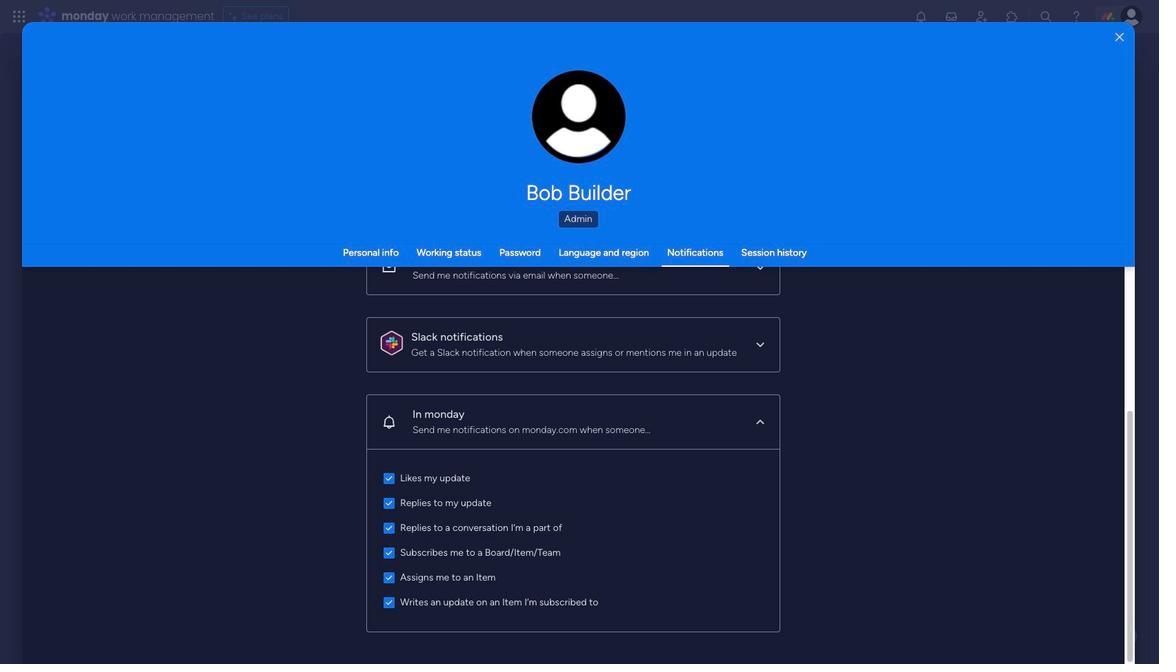 Task type: locate. For each thing, give the bounding box(es) containing it.
close image
[[1116, 32, 1124, 42]]

help image
[[1070, 10, 1084, 23]]

region
[[367, 450, 780, 632]]



Task type: vqa. For each thing, say whether or not it's contained in the screenshot.
See plans "icon"
yes



Task type: describe. For each thing, give the bounding box(es) containing it.
search everything image
[[1040, 10, 1053, 23]]

monday marketplace image
[[1006, 10, 1020, 23]]

notifications image
[[915, 10, 929, 23]]

update feed image
[[945, 10, 959, 23]]

select product image
[[12, 10, 26, 23]]

bob builder image
[[1121, 6, 1143, 28]]

see plans image
[[229, 9, 241, 24]]

invite members image
[[975, 10, 989, 23]]



